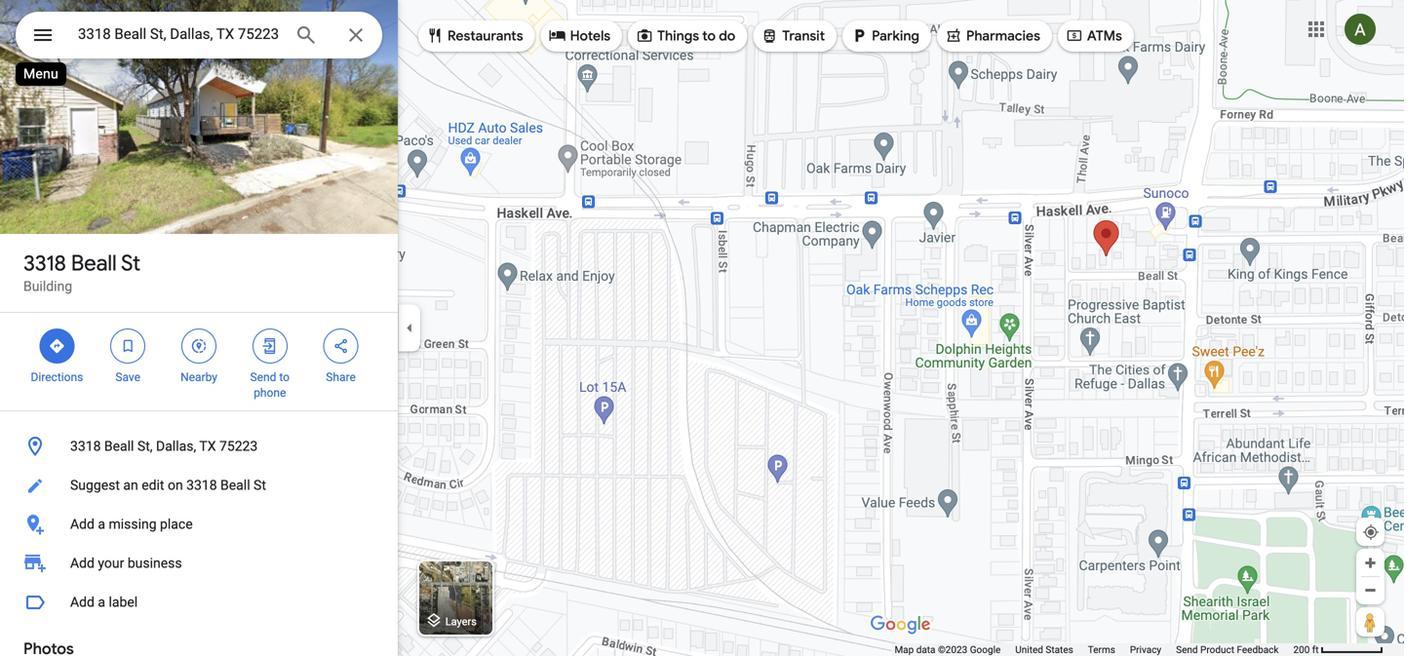 Task type: describe. For each thing, give the bounding box(es) containing it.
share
[[326, 371, 356, 384]]

3318 beall st main content
[[0, 0, 398, 656]]

200 ft button
[[1294, 644, 1384, 656]]

to inside  things to do
[[703, 27, 716, 45]]

restaurants
[[448, 27, 523, 45]]


[[549, 25, 566, 46]]


[[119, 336, 137, 357]]

united
[[1016, 644, 1044, 656]]

tx
[[199, 438, 216, 455]]

©2023
[[938, 644, 968, 656]]

united states button
[[1016, 644, 1074, 656]]

send product feedback
[[1177, 644, 1279, 656]]

suggest an edit on 3318 beall st button
[[0, 466, 398, 505]]

atms
[[1088, 27, 1123, 45]]

none field inside the "3318 beall st, dallas, tx 75223" field
[[78, 22, 279, 46]]

3318 beall st, dallas, tx 75223
[[70, 438, 258, 455]]

add your business
[[70, 556, 182, 572]]

show street view coverage image
[[1357, 608, 1385, 637]]


[[1066, 25, 1084, 46]]

business
[[128, 556, 182, 572]]

hotels
[[570, 27, 611, 45]]

an
[[123, 477, 138, 494]]

3318 inside button
[[186, 477, 217, 494]]

nearby
[[181, 371, 217, 384]]

st,
[[137, 438, 153, 455]]


[[851, 25, 868, 46]]

collapse side panel image
[[399, 318, 420, 339]]

save
[[115, 371, 140, 384]]

 search field
[[16, 12, 382, 62]]

place
[[160, 516, 193, 533]]


[[945, 25, 963, 46]]

data
[[917, 644, 936, 656]]

 hotels
[[549, 25, 611, 46]]


[[190, 336, 208, 357]]

terms button
[[1088, 644, 1116, 656]]

layers
[[446, 616, 477, 628]]

your
[[98, 556, 124, 572]]

add a label button
[[0, 583, 398, 622]]

st inside the 3318 beall st building
[[121, 250, 140, 277]]

beall inside button
[[220, 477, 250, 494]]

add a label
[[70, 595, 138, 611]]

200 ft
[[1294, 644, 1319, 656]]

3318 beall st, dallas, tx 75223 button
[[0, 427, 398, 466]]

google account: angela cha  
(angela.cha@adept.ai) image
[[1345, 14, 1376, 45]]

do
[[719, 27, 736, 45]]


[[31, 21, 55, 49]]

transit
[[783, 27, 825, 45]]

pharmacies
[[967, 27, 1041, 45]]


[[48, 336, 66, 357]]

add a missing place button
[[0, 505, 398, 544]]

google maps element
[[0, 0, 1405, 656]]


[[426, 25, 444, 46]]

 parking
[[851, 25, 920, 46]]


[[761, 25, 779, 46]]

product
[[1201, 644, 1235, 656]]



Task type: locate. For each thing, give the bounding box(es) containing it.
map data ©2023 google
[[895, 644, 1001, 656]]

suggest an edit on 3318 beall st
[[70, 477, 266, 494]]

to up phone
[[279, 371, 290, 384]]

parking
[[872, 27, 920, 45]]

add inside add a missing place button
[[70, 516, 95, 533]]

map
[[895, 644, 914, 656]]

0 vertical spatial to
[[703, 27, 716, 45]]

1 vertical spatial st
[[254, 477, 266, 494]]

 things to do
[[636, 25, 736, 46]]

send for send to phone
[[250, 371, 276, 384]]

add for add your business
[[70, 556, 95, 572]]

add inside 'add a label' button
[[70, 595, 95, 611]]

send inside button
[[1177, 644, 1198, 656]]

send inside "send to phone"
[[250, 371, 276, 384]]

beall for st,
[[104, 438, 134, 455]]

on
[[168, 477, 183, 494]]

beall left 'st,'
[[104, 438, 134, 455]]

0 horizontal spatial send
[[250, 371, 276, 384]]

2 vertical spatial add
[[70, 595, 95, 611]]

send for send product feedback
[[1177, 644, 1198, 656]]

st
[[121, 250, 140, 277], [254, 477, 266, 494]]

a inside 'add a label' button
[[98, 595, 105, 611]]

missing
[[109, 516, 157, 533]]

add your business link
[[0, 544, 398, 583]]

2 vertical spatial beall
[[220, 477, 250, 494]]

dallas,
[[156, 438, 196, 455]]


[[261, 336, 279, 357]]

2 vertical spatial 3318
[[186, 477, 217, 494]]

privacy button
[[1130, 644, 1162, 656]]

 atms
[[1066, 25, 1123, 46]]

united states
[[1016, 644, 1074, 656]]

zoom out image
[[1364, 583, 1378, 598]]

200
[[1294, 644, 1310, 656]]

a for label
[[98, 595, 105, 611]]

3318
[[23, 250, 66, 277], [70, 438, 101, 455], [186, 477, 217, 494]]

a
[[98, 516, 105, 533], [98, 595, 105, 611]]

st inside suggest an edit on 3318 beall st button
[[254, 477, 266, 494]]


[[332, 336, 350, 357]]

1 horizontal spatial send
[[1177, 644, 1198, 656]]

75223
[[219, 438, 258, 455]]

0 vertical spatial a
[[98, 516, 105, 533]]

add down suggest
[[70, 516, 95, 533]]

0 vertical spatial 3318
[[23, 250, 66, 277]]

edit
[[142, 477, 164, 494]]

 button
[[16, 12, 70, 62]]

to left do
[[703, 27, 716, 45]]

things
[[658, 27, 699, 45]]

0 vertical spatial add
[[70, 516, 95, 533]]

0 vertical spatial send
[[250, 371, 276, 384]]

3318 Beall St, Dallas, TX 75223 field
[[16, 12, 382, 59]]

ft
[[1313, 644, 1319, 656]]

a inside add a missing place button
[[98, 516, 105, 533]]

privacy
[[1130, 644, 1162, 656]]

add a missing place
[[70, 516, 193, 533]]

 restaurants
[[426, 25, 523, 46]]

add
[[70, 516, 95, 533], [70, 556, 95, 572], [70, 595, 95, 611]]

footer inside google maps element
[[895, 644, 1294, 656]]

google
[[970, 644, 1001, 656]]

1 vertical spatial send
[[1177, 644, 1198, 656]]

beall down 75223
[[220, 477, 250, 494]]

 transit
[[761, 25, 825, 46]]

to inside "send to phone"
[[279, 371, 290, 384]]

3318 for st,
[[70, 438, 101, 455]]

footer containing map data ©2023 google
[[895, 644, 1294, 656]]

a for missing
[[98, 516, 105, 533]]

1 vertical spatial beall
[[104, 438, 134, 455]]

send to phone
[[250, 371, 290, 400]]

phone
[[254, 386, 286, 400]]

0 vertical spatial beall
[[71, 250, 117, 277]]

1 add from the top
[[70, 516, 95, 533]]

0 horizontal spatial st
[[121, 250, 140, 277]]

1 vertical spatial 3318
[[70, 438, 101, 455]]

st up 
[[121, 250, 140, 277]]

0 horizontal spatial 3318
[[23, 250, 66, 277]]

send left product
[[1177, 644, 1198, 656]]

3318 inside button
[[70, 438, 101, 455]]


[[636, 25, 654, 46]]

3318 beall st building
[[23, 250, 140, 295]]

actions for 3318 beall st region
[[0, 313, 398, 411]]

3318 up building
[[23, 250, 66, 277]]

show your location image
[[1363, 524, 1380, 541]]

1 vertical spatial a
[[98, 595, 105, 611]]

1 vertical spatial add
[[70, 556, 95, 572]]

a left the label
[[98, 595, 105, 611]]

label
[[109, 595, 138, 611]]

footer
[[895, 644, 1294, 656]]

None field
[[78, 22, 279, 46]]

 pharmacies
[[945, 25, 1041, 46]]

suggest
[[70, 477, 120, 494]]

1 a from the top
[[98, 516, 105, 533]]

states
[[1046, 644, 1074, 656]]

beall up building
[[71, 250, 117, 277]]

beall
[[71, 250, 117, 277], [104, 438, 134, 455], [220, 477, 250, 494]]

send
[[250, 371, 276, 384], [1177, 644, 1198, 656]]

add left the label
[[70, 595, 95, 611]]

3318 for st
[[23, 250, 66, 277]]

0 vertical spatial st
[[121, 250, 140, 277]]

st down 75223
[[254, 477, 266, 494]]

send product feedback button
[[1177, 644, 1279, 656]]

3318 inside the 3318 beall st building
[[23, 250, 66, 277]]

3 add from the top
[[70, 595, 95, 611]]

1 horizontal spatial st
[[254, 477, 266, 494]]

3318 right the on
[[186, 477, 217, 494]]

zoom in image
[[1364, 556, 1378, 571]]

add for add a missing place
[[70, 516, 95, 533]]

2 a from the top
[[98, 595, 105, 611]]

add left your
[[70, 556, 95, 572]]

1 horizontal spatial 3318
[[70, 438, 101, 455]]

add for add a label
[[70, 595, 95, 611]]

feedback
[[1237, 644, 1279, 656]]

add inside add your business link
[[70, 556, 95, 572]]

2 add from the top
[[70, 556, 95, 572]]

0 horizontal spatial to
[[279, 371, 290, 384]]

send up phone
[[250, 371, 276, 384]]

1 horizontal spatial to
[[703, 27, 716, 45]]

a left missing
[[98, 516, 105, 533]]

beall inside the 3318 beall st building
[[71, 250, 117, 277]]

building
[[23, 278, 72, 295]]

2 horizontal spatial 3318
[[186, 477, 217, 494]]

3318 up suggest
[[70, 438, 101, 455]]

to
[[703, 27, 716, 45], [279, 371, 290, 384]]

1 vertical spatial to
[[279, 371, 290, 384]]

terms
[[1088, 644, 1116, 656]]

beall inside button
[[104, 438, 134, 455]]

beall for st
[[71, 250, 117, 277]]

directions
[[31, 371, 83, 384]]



Task type: vqa. For each thing, say whether or not it's contained in the screenshot.
Send Product Feedback button
yes



